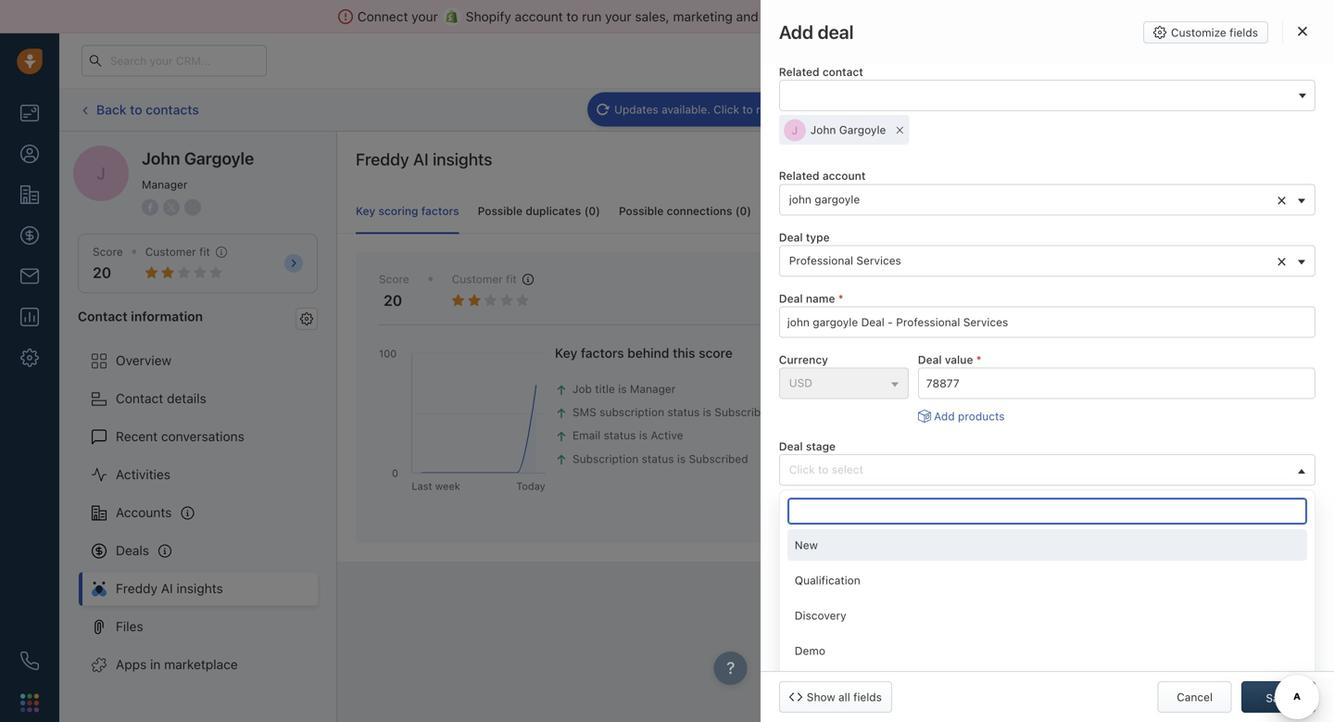 Task type: describe. For each thing, give the bounding box(es) containing it.
Search your CRM... text field
[[82, 45, 267, 76]]

add
[[779, 21, 814, 43]]

job
[[573, 382, 592, 395]]

marketplace
[[164, 657, 238, 672]]

freddy up 'john gargoyle needs nurturing.'
[[935, 345, 978, 360]]

qualification
[[795, 574, 861, 587]]

0 horizontal spatial john gargoyle
[[142, 148, 254, 168]]

to for click to select
[[818, 463, 829, 476]]

× inside × button
[[896, 120, 905, 138]]

john gargoyle needs nurturing.
[[910, 378, 1075, 391]]

john for manager
[[142, 148, 180, 168]]

connections
[[667, 205, 733, 217]]

none search field inside add deal dialog
[[779, 80, 1316, 111]]

john for continue to engage with them.
[[910, 378, 936, 391]]

subscription status is subscribed
[[573, 452, 749, 465]]

add for add products
[[934, 410, 955, 423]]

key factors behind this score
[[555, 345, 733, 360]]

cancel button
[[1158, 681, 1232, 713]]

customize
[[1172, 26, 1227, 39]]

contact for contact details
[[116, 391, 163, 406]]

add products link
[[918, 408, 1005, 424]]

add products
[[934, 410, 1005, 423]]

1 horizontal spatial fit
[[506, 273, 517, 286]]

run
[[582, 9, 602, 24]]

professional
[[790, 254, 854, 267]]

professional services
[[790, 254, 902, 267]]

information
[[131, 308, 203, 324]]

related for related contact
[[779, 65, 820, 78]]

them.
[[1041, 403, 1071, 416]]

your trial ends in 21 days
[[838, 54, 960, 66]]

to for add to sales sequence
[[962, 441, 973, 454]]

email
[[1129, 441, 1157, 454]]

the
[[844, 9, 863, 24]]

add deal
[[779, 21, 854, 43]]

mng settings image
[[300, 312, 313, 325]]

with
[[1016, 403, 1038, 416]]

send
[[1099, 441, 1126, 454]]

apps in marketplace
[[116, 657, 238, 672]]

connect
[[358, 9, 408, 24]]

(0) for possible connections (0)
[[736, 205, 752, 217]]

customize fields
[[1172, 26, 1259, 39]]

click inside dropdown button
[[790, 463, 815, 476]]

cancel
[[1177, 691, 1213, 704]]

freddy left the got
[[910, 497, 947, 510]]

scoring
[[379, 205, 419, 217]]

add deal dialog
[[761, 0, 1335, 722]]

add for add deal
[[1187, 103, 1208, 116]]

1 horizontal spatial score 20
[[379, 273, 409, 309]]

stage
[[806, 440, 836, 453]]

contact information
[[78, 308, 203, 324]]

trial
[[863, 54, 882, 66]]

× button
[[891, 116, 910, 146]]

possible for possible connections (0)
[[619, 205, 664, 217]]

new
[[795, 539, 818, 551]]

available.
[[662, 103, 711, 116]]

deal for deal type
[[779, 231, 803, 244]]

related for related account
[[779, 169, 820, 182]]

0 vertical spatial subscribed
[[715, 406, 774, 419]]

engage
[[974, 403, 1013, 416]]

recent
[[116, 429, 158, 444]]

usd
[[790, 377, 813, 389]]

ends
[[885, 54, 909, 66]]

behind
[[628, 345, 670, 360]]

contacts
[[146, 102, 199, 117]]

customize fields button
[[1144, 21, 1269, 44]]

0 horizontal spatial ai
[[161, 581, 173, 596]]

updates available. click to refresh. link
[[588, 92, 806, 127]]

discovery
[[795, 609, 847, 622]]

call
[[1215, 441, 1233, 454]]

got
[[950, 497, 967, 510]]

0 vertical spatial customer
[[145, 245, 196, 258]]

key for key factors behind this score
[[555, 345, 578, 360]]

shopify
[[466, 9, 511, 24]]

deal
[[1211, 103, 1233, 116]]

active
[[651, 429, 684, 442]]

all
[[839, 691, 851, 704]]

(0) for possible duplicates (0)
[[585, 205, 601, 217]]

× for john gargoyle
[[1277, 189, 1287, 209]]

1 vertical spatial this
[[970, 497, 990, 510]]

support
[[762, 9, 809, 24]]

possible duplicates (0)
[[478, 205, 601, 217]]

1 horizontal spatial insights
[[433, 149, 493, 169]]

make call link
[[1172, 431, 1246, 472]]

back to contacts
[[96, 102, 199, 117]]

key scoring factors link
[[356, 188, 459, 234]]

deal for deal name *
[[779, 292, 803, 305]]

j
[[792, 124, 798, 137]]

activities
[[116, 467, 171, 482]]

discovery option
[[788, 600, 1308, 631]]

make call button
[[1172, 431, 1246, 463]]

0 horizontal spatial customer fit
[[145, 245, 210, 258]]

continue
[[910, 403, 957, 416]]

meeting
[[954, 103, 996, 116]]

duplicates
[[526, 205, 581, 217]]

call
[[714, 103, 733, 116]]

0 vertical spatial status
[[668, 406, 700, 419]]

demo option
[[788, 635, 1308, 666]]

Enter value number field
[[918, 368, 1316, 399]]

and
[[737, 9, 759, 24]]

task
[[883, 103, 906, 116]]

related contact
[[779, 65, 864, 78]]

is down score
[[703, 406, 712, 419]]

none search field inside add deal dialog
[[788, 498, 1308, 525]]

score
[[699, 345, 733, 360]]

0 horizontal spatial insights
[[177, 581, 223, 596]]

contact for contact information
[[78, 308, 128, 324]]

gargoyle
[[815, 193, 860, 206]]

deal stage
[[779, 440, 836, 453]]

deal for deal stage
[[779, 440, 803, 453]]

* for deal name *
[[839, 292, 844, 305]]

send email button
[[1072, 431, 1167, 463]]

0 horizontal spatial click
[[714, 103, 740, 116]]

fields inside button
[[854, 691, 882, 704]]

days
[[937, 54, 960, 66]]

refresh.
[[756, 103, 797, 116]]

add deal button
[[1159, 94, 1242, 126]]



Task type: vqa. For each thing, say whether or not it's contained in the screenshot.
Related to the bottom
yes



Task type: locate. For each thing, give the bounding box(es) containing it.
subscribed down score
[[715, 406, 774, 419]]

(0)
[[585, 205, 601, 217], [736, 205, 752, 217]]

deals
[[116, 543, 149, 558]]

0 vertical spatial email
[[638, 103, 666, 116]]

demo
[[795, 644, 826, 657]]

1 vertical spatial contact
[[116, 391, 163, 406]]

0 vertical spatial ×
[[896, 120, 905, 138]]

fields
[[1230, 26, 1259, 39], [854, 691, 882, 704]]

files
[[116, 619, 143, 634]]

1 vertical spatial customer fit
[[452, 273, 517, 286]]

status for email status is active
[[604, 429, 636, 442]]

from
[[812, 9, 840, 24]]

0 horizontal spatial freddy ai insights
[[116, 581, 223, 596]]

1 vertical spatial fields
[[854, 691, 882, 704]]

0 vertical spatial 20
[[93, 264, 111, 281]]

0 horizontal spatial your
[[412, 9, 438, 24]]

contact up recent
[[116, 391, 163, 406]]

close image
[[1299, 26, 1308, 37]]

select
[[832, 463, 864, 476]]

to down stage
[[818, 463, 829, 476]]

john
[[790, 193, 812, 206]]

ai right value
[[981, 345, 994, 360]]

0 vertical spatial factors
[[422, 205, 459, 217]]

email inside button
[[638, 103, 666, 116]]

account
[[515, 9, 563, 24], [823, 169, 866, 182]]

1 horizontal spatial this
[[970, 497, 990, 510]]

factors right the "scoring"
[[422, 205, 459, 217]]

2 horizontal spatial ai
[[981, 345, 994, 360]]

updates
[[615, 103, 659, 116]]

show all fields button
[[779, 681, 893, 713]]

deal for deal value *
[[918, 353, 942, 366]]

2 related from the top
[[779, 169, 820, 182]]

type
[[806, 231, 830, 244]]

freddy ai insights up 'john gargoyle needs nurturing.'
[[935, 345, 1045, 360]]

(0) inside 'possible duplicates (0)' link
[[585, 205, 601, 217]]

0 horizontal spatial score
[[93, 245, 123, 258]]

back
[[96, 102, 127, 117]]

1 horizontal spatial john
[[811, 123, 836, 136]]

key for key scoring factors
[[356, 205, 376, 217]]

currency
[[779, 353, 829, 366]]

add inside button
[[938, 441, 959, 454]]

john gargoyle down contacts at the left of the page
[[142, 148, 254, 168]]

0 vertical spatial related
[[779, 65, 820, 78]]

deal type
[[779, 231, 830, 244]]

1 horizontal spatial (0)
[[736, 205, 752, 217]]

deal left stage
[[779, 440, 803, 453]]

factors up title
[[581, 345, 624, 360]]

ai up apps in marketplace
[[161, 581, 173, 596]]

key scoring factors
[[356, 205, 459, 217]]

possible left duplicates
[[478, 205, 523, 217]]

fields right all
[[854, 691, 882, 704]]

score down the "scoring"
[[379, 273, 409, 286]]

2 possible from the left
[[619, 205, 664, 217]]

1 horizontal spatial email
[[638, 103, 666, 116]]

0 vertical spatial john
[[811, 123, 836, 136]]

possible left connections
[[619, 205, 664, 217]]

crm.
[[867, 9, 899, 24]]

1 horizontal spatial fields
[[1230, 26, 1259, 39]]

in left 21
[[912, 54, 920, 66]]

1 vertical spatial manager
[[630, 382, 676, 395]]

0 horizontal spatial in
[[150, 657, 161, 672]]

sms subscription status is subscribed
[[573, 406, 774, 419]]

* right value
[[977, 353, 982, 366]]

services
[[857, 254, 902, 267]]

phone element
[[11, 642, 48, 679]]

1 horizontal spatial key
[[555, 345, 578, 360]]

insights
[[433, 149, 493, 169], [997, 345, 1045, 360], [177, 581, 223, 596]]

0 horizontal spatial 20
[[93, 264, 111, 281]]

0 horizontal spatial fit
[[199, 245, 210, 258]]

1 vertical spatial john gargoyle
[[142, 148, 254, 168]]

possible connections (0) link
[[619, 188, 752, 234]]

email for email
[[638, 103, 666, 116]]

0 vertical spatial insights
[[433, 149, 493, 169]]

customer fit down possible duplicates (0)
[[452, 273, 517, 286]]

sales,
[[635, 9, 670, 24]]

freddy up the "scoring"
[[356, 149, 409, 169]]

is for manager
[[618, 382, 627, 395]]

1 vertical spatial in
[[150, 657, 161, 672]]

call link
[[686, 94, 743, 126]]

0 vertical spatial freddy ai insights
[[356, 149, 493, 169]]

john down contacts at the left of the page
[[142, 148, 180, 168]]

marketing
[[673, 9, 733, 24]]

this right the got
[[970, 497, 990, 510]]

is left active
[[639, 429, 648, 442]]

1 vertical spatial account
[[823, 169, 866, 182]]

add inside button
[[1187, 103, 1208, 116]]

subscribed down sms subscription status is subscribed
[[689, 452, 749, 465]]

2 vertical spatial john
[[910, 378, 936, 391]]

phone image
[[20, 652, 39, 670]]

meeting button
[[926, 94, 1006, 126]]

deal value *
[[918, 353, 982, 366]]

is
[[618, 382, 627, 395], [703, 406, 712, 419], [639, 429, 648, 442], [677, 452, 686, 465]]

new option
[[788, 529, 1308, 561]]

explore plans link
[[985, 49, 1077, 71]]

0 vertical spatial fit
[[199, 245, 210, 258]]

None search field
[[779, 80, 1316, 111]]

0 horizontal spatial key
[[356, 205, 376, 217]]

overview
[[116, 353, 172, 368]]

0 vertical spatial key
[[356, 205, 376, 217]]

account for shopify
[[515, 9, 563, 24]]

value
[[945, 353, 974, 366]]

fit down possible duplicates (0)
[[506, 273, 517, 286]]

needs
[[989, 378, 1021, 391]]

0 vertical spatial contact
[[78, 308, 128, 324]]

1 horizontal spatial customer
[[452, 273, 503, 286]]

freddy ai insights up key scoring factors
[[356, 149, 493, 169]]

0 horizontal spatial fields
[[854, 691, 882, 704]]

0 horizontal spatial this
[[673, 345, 696, 360]]

subscription
[[573, 452, 639, 465]]

0 horizontal spatial john
[[142, 148, 180, 168]]

to left the engage on the right bottom of the page
[[961, 403, 971, 416]]

explore
[[995, 54, 1035, 67]]

0 vertical spatial in
[[912, 54, 920, 66]]

2 horizontal spatial insights
[[997, 345, 1045, 360]]

20
[[93, 264, 111, 281], [384, 291, 402, 309]]

your right run
[[605, 9, 632, 24]]

plans
[[1038, 54, 1067, 67]]

your
[[412, 9, 438, 24], [605, 9, 632, 24]]

1 horizontal spatial possible
[[619, 205, 664, 217]]

to
[[567, 9, 579, 24], [130, 102, 142, 117], [743, 103, 753, 116], [961, 403, 971, 416], [962, 441, 973, 454], [818, 463, 829, 476]]

gargoyle down contacts at the left of the page
[[184, 148, 254, 168]]

0 vertical spatial click
[[714, 103, 740, 116]]

to right "back"
[[130, 102, 142, 117]]

gargoyle down the task
[[840, 123, 886, 136]]

send email
[[1099, 441, 1157, 454]]

right?
[[993, 497, 1023, 510]]

0 vertical spatial customer fit
[[145, 245, 210, 258]]

1 horizontal spatial *
[[977, 353, 982, 366]]

list box containing new
[[788, 529, 1308, 689]]

contact
[[823, 65, 864, 78]]

email
[[638, 103, 666, 116], [573, 429, 601, 442]]

gargoyle for manager
[[184, 148, 254, 168]]

1 vertical spatial insights
[[997, 345, 1045, 360]]

in right apps at the bottom left of the page
[[150, 657, 161, 672]]

sms inside button
[[811, 103, 835, 116]]

2 vertical spatial status
[[642, 452, 674, 465]]

is right title
[[618, 382, 627, 395]]

1 your from the left
[[412, 9, 438, 24]]

details
[[167, 391, 206, 406]]

list box
[[788, 529, 1308, 689]]

fields right customize
[[1230, 26, 1259, 39]]

account right shopify
[[515, 9, 563, 24]]

1 vertical spatial ×
[[1277, 189, 1287, 209]]

gargoyle inside add deal dialog
[[840, 123, 886, 136]]

None search field
[[788, 498, 1308, 525]]

1 vertical spatial 20
[[384, 291, 402, 309]]

(0) right connections
[[736, 205, 752, 217]]

to left sales
[[962, 441, 973, 454]]

key up job
[[555, 345, 578, 360]]

is for active
[[639, 429, 648, 442]]

this left score
[[673, 345, 696, 360]]

1 vertical spatial ai
[[981, 345, 994, 360]]

john up continue at the right
[[910, 378, 936, 391]]

send email image
[[1161, 55, 1174, 67]]

account for related
[[823, 169, 866, 182]]

updates available. click to refresh.
[[615, 103, 797, 116]]

0 horizontal spatial sms
[[573, 406, 597, 419]]

2 horizontal spatial john
[[910, 378, 936, 391]]

score 20 down the "scoring"
[[379, 273, 409, 309]]

manager down contacts at the left of the page
[[142, 178, 188, 191]]

freshworks switcher image
[[20, 694, 39, 712]]

in
[[912, 54, 920, 66], [150, 657, 161, 672]]

1 horizontal spatial score
[[379, 273, 409, 286]]

* for deal value *
[[977, 353, 982, 366]]

what's new image
[[1202, 53, 1215, 66]]

shopify account to run your sales, marketing and support from the crm.
[[466, 9, 899, 24]]

email for email status is active
[[573, 429, 601, 442]]

sms down job
[[573, 406, 597, 419]]

is down active
[[677, 452, 686, 465]]

customer fit up information at top
[[145, 245, 210, 258]]

status for subscription status is subscribed
[[642, 452, 674, 465]]

click to select
[[790, 463, 864, 476]]

to for back to contacts
[[130, 102, 142, 117]]

21
[[923, 54, 934, 66]]

possible
[[478, 205, 523, 217], [619, 205, 664, 217]]

1 possible from the left
[[478, 205, 523, 217]]

0 horizontal spatial (0)
[[585, 205, 601, 217]]

add inside dialog
[[934, 410, 955, 423]]

0 horizontal spatial score 20
[[93, 245, 123, 281]]

0 vertical spatial score
[[93, 245, 123, 258]]

1 vertical spatial status
[[604, 429, 636, 442]]

title
[[595, 382, 615, 395]]

× for professional services
[[1277, 250, 1287, 270]]

is for subscribed
[[677, 452, 686, 465]]

to right call on the top right
[[743, 103, 753, 116]]

score
[[93, 245, 123, 258], [379, 273, 409, 286]]

fields inside button
[[1230, 26, 1259, 39]]

1 related from the top
[[779, 65, 820, 78]]

customer up information at top
[[145, 245, 196, 258]]

key left the "scoring"
[[356, 205, 376, 217]]

status up active
[[668, 406, 700, 419]]

freddy
[[356, 149, 409, 169], [935, 345, 978, 360], [910, 497, 947, 510], [116, 581, 158, 596]]

1 horizontal spatial freddy ai insights
[[356, 149, 493, 169]]

to inside dropdown button
[[818, 463, 829, 476]]

job title is manager
[[573, 382, 676, 395]]

1 horizontal spatial ai
[[413, 149, 429, 169]]

0 vertical spatial add
[[1187, 103, 1208, 116]]

0 horizontal spatial factors
[[422, 205, 459, 217]]

insights up marketplace
[[177, 581, 223, 596]]

sms button
[[784, 94, 845, 126]]

show all fields
[[807, 691, 882, 704]]

2 vertical spatial ai
[[161, 581, 173, 596]]

continue to engage with them.
[[910, 403, 1071, 416]]

related up john
[[779, 169, 820, 182]]

related down add
[[779, 65, 820, 78]]

save button
[[1242, 681, 1316, 713]]

gargoyle down value
[[939, 378, 986, 391]]

1 horizontal spatial manager
[[630, 382, 676, 395]]

1 horizontal spatial john gargoyle
[[811, 123, 886, 136]]

qualification option
[[788, 564, 1308, 596]]

0 vertical spatial account
[[515, 9, 563, 24]]

save
[[1267, 691, 1292, 704]]

1 horizontal spatial factors
[[581, 345, 624, 360]]

1 vertical spatial customer
[[452, 273, 503, 286]]

your right connect
[[412, 9, 438, 24]]

possible connections (0)
[[619, 205, 752, 217]]

status down active
[[642, 452, 674, 465]]

0 vertical spatial *
[[839, 292, 844, 305]]

1 vertical spatial factors
[[581, 345, 624, 360]]

1 horizontal spatial your
[[605, 9, 632, 24]]

customer
[[145, 245, 196, 258], [452, 273, 503, 286]]

gargoyle for continue to engage with them.
[[939, 378, 986, 391]]

fit
[[199, 245, 210, 258], [506, 273, 517, 286]]

ai
[[413, 149, 429, 169], [981, 345, 994, 360], [161, 581, 173, 596]]

apps
[[116, 657, 147, 672]]

possible duplicates (0) link
[[478, 188, 601, 234]]

(0) inside the "possible connections (0)" link
[[736, 205, 752, 217]]

insights up key scoring factors
[[433, 149, 493, 169]]

customer down possible duplicates (0)
[[452, 273, 503, 286]]

score up 20 button
[[93, 245, 123, 258]]

conversations
[[161, 429, 245, 444]]

make
[[1184, 441, 1212, 454]]

john inside add deal dialog
[[811, 123, 836, 136]]

2 horizontal spatial freddy ai insights
[[935, 345, 1045, 360]]

sms for sms
[[811, 103, 835, 116]]

add left products
[[934, 410, 955, 423]]

0 vertical spatial ai
[[413, 149, 429, 169]]

1 vertical spatial add
[[934, 410, 955, 423]]

score 20 up contact information
[[93, 245, 123, 281]]

contact down 20 button
[[78, 308, 128, 324]]

gargoyle
[[840, 123, 886, 136], [184, 148, 254, 168], [939, 378, 986, 391]]

sms for sms subscription status is subscribed
[[573, 406, 597, 419]]

1 vertical spatial email
[[573, 429, 601, 442]]

deal left value
[[918, 353, 942, 366]]

1 (0) from the left
[[585, 205, 601, 217]]

to left run
[[567, 9, 579, 24]]

2 vertical spatial ×
[[1277, 250, 1287, 270]]

1 horizontal spatial gargoyle
[[840, 123, 886, 136]]

sms down related contact
[[811, 103, 835, 116]]

1 vertical spatial related
[[779, 169, 820, 182]]

add for add to sales sequence
[[938, 441, 959, 454]]

(0) right duplicates
[[585, 205, 601, 217]]

freddy down deals
[[116, 581, 158, 596]]

deal left name
[[779, 292, 803, 305]]

to for continue to engage with them.
[[961, 403, 971, 416]]

possible for possible duplicates (0)
[[478, 205, 523, 217]]

freddy ai insights down deals
[[116, 581, 223, 596]]

deal left type
[[779, 231, 803, 244]]

0 horizontal spatial *
[[839, 292, 844, 305]]

0 horizontal spatial possible
[[478, 205, 523, 217]]

0 vertical spatial manager
[[142, 178, 188, 191]]

add down add products link
[[938, 441, 959, 454]]

2 (0) from the left
[[736, 205, 752, 217]]

0 vertical spatial fields
[[1230, 26, 1259, 39]]

nurturing.
[[1024, 378, 1075, 391]]

2 vertical spatial insights
[[177, 581, 223, 596]]

1 horizontal spatial customer fit
[[452, 273, 517, 286]]

20 up contact information
[[93, 264, 111, 281]]

to inside button
[[962, 441, 973, 454]]

1 horizontal spatial account
[[823, 169, 866, 182]]

status down subscription
[[604, 429, 636, 442]]

show
[[807, 691, 836, 704]]

email status is active
[[573, 429, 684, 442]]

1 vertical spatial subscribed
[[689, 452, 749, 465]]

deal
[[818, 21, 854, 43]]

* right name
[[839, 292, 844, 305]]

0 horizontal spatial gargoyle
[[184, 148, 254, 168]]

0 vertical spatial gargoyle
[[840, 123, 886, 136]]

sequence
[[1006, 441, 1057, 454]]

recent conversations
[[116, 429, 245, 444]]

1 vertical spatial score
[[379, 273, 409, 286]]

list box inside add deal dialog
[[788, 529, 1308, 689]]

Start typing... text field
[[779, 306, 1316, 338]]

john gargoyle inside add deal dialog
[[811, 123, 886, 136]]

add left deal
[[1187, 103, 1208, 116]]

1 vertical spatial fit
[[506, 273, 517, 286]]

john right j
[[811, 123, 836, 136]]

insights up needs at the bottom right
[[997, 345, 1045, 360]]

account inside add deal dialog
[[823, 169, 866, 182]]

2 vertical spatial freddy ai insights
[[116, 581, 223, 596]]

john gargoyle down the task
[[811, 123, 886, 136]]

0 vertical spatial sms
[[811, 103, 835, 116]]

1 vertical spatial freddy ai insights
[[935, 345, 1045, 360]]

1 horizontal spatial 20
[[384, 291, 402, 309]]

20 down the "scoring"
[[384, 291, 402, 309]]

related account
[[779, 169, 866, 182]]

factors
[[422, 205, 459, 217], [581, 345, 624, 360]]

accounts
[[116, 505, 172, 520]]

1 vertical spatial click
[[790, 463, 815, 476]]

0 vertical spatial this
[[673, 345, 696, 360]]

ai up key scoring factors
[[413, 149, 429, 169]]

2 your from the left
[[605, 9, 632, 24]]

fit up information at top
[[199, 245, 210, 258]]

manager up sms subscription status is subscribed
[[630, 382, 676, 395]]

account up 'gargoyle'
[[823, 169, 866, 182]]

activities
[[1075, 103, 1122, 116]]

1 horizontal spatial sms
[[811, 103, 835, 116]]

customer fit
[[145, 245, 210, 258], [452, 273, 517, 286]]

manager
[[142, 178, 188, 191], [630, 382, 676, 395]]



